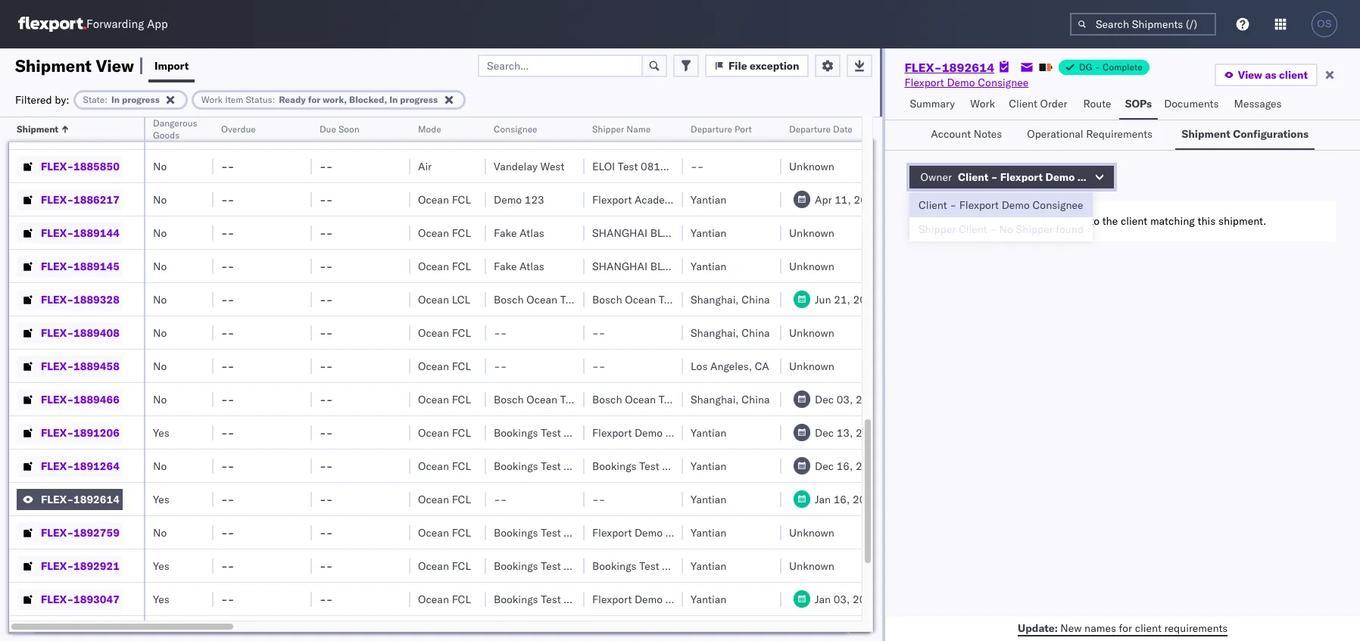 Task type: describe. For each thing, give the bounding box(es) containing it.
state
[[83, 94, 105, 105]]

dg
[[1080, 61, 1093, 73]]

china for flex-1889328
[[742, 293, 770, 306]]

complete
[[1103, 61, 1143, 73]]

name
[[627, 123, 651, 135]]

los angeles, ca
[[691, 359, 769, 373]]

03, for 2022
[[837, 393, 853, 406]]

ready
[[279, 94, 306, 105]]

1889466
[[74, 393, 120, 406]]

fcl for flex-1889408
[[452, 326, 471, 340]]

shipment configurations
[[1182, 127, 1309, 141]]

flex-1885850 button
[[17, 156, 123, 177]]

resize handle column header for dangerous goods
[[195, 117, 214, 642]]

fake atlas for flex-1889145
[[494, 259, 545, 273]]

flex-1891206
[[41, 426, 120, 440]]

no for flex-1889144
[[153, 226, 167, 240]]

departure port button
[[683, 120, 767, 136]]

3 bookings test consignee from the top
[[494, 526, 615, 540]]

yes for flex-1892614
[[153, 493, 170, 506]]

flex-1886217 button
[[17, 189, 123, 210]]

due
[[320, 123, 336, 135]]

shipper client - no shipper found
[[919, 223, 1084, 236]]

jan 16, 2023 pst
[[815, 493, 901, 506]]

ocean for 1891206
[[418, 426, 449, 440]]

ocean lcl
[[418, 293, 471, 306]]

soon
[[339, 123, 360, 135]]

resize handle column header for shipment
[[126, 117, 144, 642]]

4 resize handle column header from the left
[[392, 117, 411, 642]]

ocean for 1892921
[[418, 559, 449, 573]]

pst for dec 13, 2022 pst
[[885, 426, 904, 440]]

bookings for flex-1891206
[[494, 426, 538, 440]]

pst for jan 16, 2023 pst
[[882, 493, 901, 506]]

air
[[418, 159, 432, 173]]

status
[[246, 94, 272, 105]]

yes for flex-1893047
[[153, 593, 170, 606]]

no for flex-1886217
[[153, 193, 167, 206]]

resize handle column header for consignee
[[567, 117, 585, 642]]

there
[[925, 214, 953, 228]]

to
[[1090, 214, 1100, 228]]

departure for departure date
[[789, 123, 831, 135]]

bookings test consignee for dec 16, 2022 pst
[[494, 459, 615, 473]]

flex-1884372 button
[[17, 122, 123, 144]]

import button
[[148, 48, 195, 83]]

ocean fcl for flex-1889145
[[418, 259, 471, 273]]

client order button
[[1003, 90, 1078, 120]]

consignee inside button
[[494, 123, 538, 135]]

1891264
[[74, 459, 120, 473]]

1 vertical spatial pdt
[[915, 293, 934, 306]]

bluetech for 1889145
[[651, 259, 705, 273]]

academy
[[635, 193, 679, 206]]

16, for 2022
[[837, 459, 853, 473]]

forwarding
[[86, 17, 144, 31]]

bluetech for 1889144
[[651, 226, 705, 240]]

os button
[[1308, 7, 1342, 42]]

2 : from the left
[[272, 94, 275, 105]]

2023 for 11,
[[854, 193, 881, 206]]

update:
[[1018, 622, 1058, 635]]

flex-1892614 inside button
[[41, 493, 120, 506]]

dangerous goods
[[153, 117, 197, 141]]

no for flex-1889466
[[153, 393, 167, 406]]

flex-1889144
[[41, 226, 120, 240]]

ltd for 1889145
[[732, 259, 750, 273]]

1893047
[[74, 593, 120, 606]]

ocean fcl for flex-1889466
[[418, 393, 471, 406]]

bookings test consignee for dec 13, 2022 pst
[[494, 426, 615, 440]]

sops button
[[1119, 90, 1158, 120]]

2 shanghai, china from the top
[[691, 326, 770, 340]]

ocean for 1886217
[[418, 193, 449, 206]]

flex-1892614 button
[[17, 489, 123, 510]]

flex-1889466 button
[[17, 389, 123, 410]]

flex-1891264 button
[[17, 456, 123, 477]]

notes
[[974, 127, 1003, 141]]

fcl for flex-1889145
[[452, 259, 471, 273]]

file
[[729, 59, 747, 72]]

flex-1893047
[[41, 593, 120, 606]]

configurations
[[1233, 127, 1309, 141]]

3 resize handle column header from the left
[[294, 117, 312, 642]]

eloi test 081801 up vandelay west
[[494, 126, 582, 140]]

no inside list box
[[1000, 223, 1013, 236]]

1891206
[[74, 426, 120, 440]]

1884372
[[74, 126, 120, 140]]

2023 for 03,
[[853, 593, 879, 606]]

laem chabang, thailand
[[691, 126, 811, 140]]

1892614 inside button
[[74, 493, 120, 506]]

unknown for 1885850
[[789, 159, 835, 173]]

apr 11, 2023 pdt
[[815, 193, 903, 206]]

flexport demo shipper co. for dec 13, 2022 pst
[[592, 426, 721, 440]]

route
[[1084, 97, 1112, 111]]

atlas for flex-1889145
[[520, 259, 545, 273]]

requirements
[[1165, 622, 1228, 635]]

flex-1892759 button
[[17, 522, 123, 544]]

flex- up summary
[[905, 60, 942, 75]]

ocean for 1892759
[[418, 526, 449, 540]]

flex-1892759
[[41, 526, 120, 540]]

shipment.
[[1219, 214, 1267, 228]]

co. for jan 03, 2023 pst
[[706, 593, 721, 606]]

2 vertical spatial client
[[1135, 622, 1162, 635]]

shanghai, china for jun 21, 2023 11:30 pdt
[[691, 293, 770, 306]]

flex-1889145 button
[[17, 256, 123, 277]]

shanghai for 1889144
[[592, 226, 648, 240]]

flex- for flex-1889466 button
[[41, 393, 74, 406]]

ltd.
[[710, 193, 729, 206]]

yantian for flex-1892614
[[691, 493, 727, 506]]

state : in progress
[[83, 94, 160, 105]]

yantian for flex-1891206
[[691, 426, 727, 440]]

angeles,
[[711, 359, 752, 373]]

ocean for 1889408
[[418, 326, 449, 340]]

view as client
[[1238, 68, 1308, 82]]

there are no procedures attached to the client matching this shipment.
[[925, 214, 1267, 228]]

shipment for shipment
[[17, 123, 58, 135]]

work item status : ready for work, blocked, in progress
[[201, 94, 438, 105]]

16, for 2023
[[834, 493, 850, 506]]

eloi up vandelay
[[494, 126, 517, 140]]

resize handle column header for shipper name
[[665, 117, 683, 642]]

matching
[[1151, 214, 1195, 228]]

no for flex-1891264
[[153, 459, 167, 473]]

goods
[[153, 130, 180, 141]]

flex-1889408 button
[[17, 322, 123, 344]]

new
[[1061, 622, 1082, 635]]

mode
[[418, 123, 441, 135]]

03, for 2023
[[834, 593, 850, 606]]

no
[[973, 214, 985, 228]]

flex- for flex-1889145 button
[[41, 259, 74, 273]]

fcl for flex-1892614
[[452, 493, 471, 506]]

1 vertical spatial for
[[1119, 622, 1133, 635]]

flex-1889144 button
[[17, 222, 123, 244]]

blocked,
[[349, 94, 387, 105]]

overdue
[[221, 123, 256, 135]]

owner
[[921, 170, 952, 184]]

1892921
[[74, 559, 120, 573]]

yes for flex-1891206
[[153, 426, 170, 440]]

1 vertical spatial client
[[1121, 214, 1148, 228]]

fcl for flex-1886217
[[452, 193, 471, 206]]

resize handle column header for departure port
[[764, 117, 782, 642]]

1889458
[[74, 359, 120, 373]]

flex- for flex-1891264 button
[[41, 459, 74, 473]]

ocean fcl for flex-1892614
[[418, 493, 471, 506]]

work,
[[323, 94, 347, 105]]

11:30
[[883, 293, 912, 306]]

account
[[931, 127, 971, 141]]

flex- for flex-1889328 'button'
[[41, 293, 74, 306]]

ltd for 1889144
[[732, 226, 750, 240]]

are
[[955, 214, 971, 228]]

ocean fcl for flex-1891264
[[418, 459, 471, 473]]

operational requirements
[[1027, 127, 1153, 141]]

operational requirements button
[[1021, 120, 1167, 150]]

work for work
[[971, 97, 996, 111]]

4 bookings test consignee from the top
[[494, 559, 615, 573]]

jun
[[815, 293, 832, 306]]

eloi test 081801 for west
[[592, 159, 680, 173]]

shipment configurations button
[[1176, 120, 1315, 150]]

unknown for 1889144
[[789, 226, 835, 240]]

ocean for 1889328
[[418, 293, 449, 306]]

2022 for 03,
[[856, 393, 882, 406]]

shipper inside button
[[592, 123, 624, 135]]

2 in from the left
[[389, 94, 398, 105]]

ocean for 1889466
[[418, 393, 449, 406]]

fcl for flex-1891206
[[452, 426, 471, 440]]

bookings for flex-1892921
[[494, 559, 538, 573]]

chabang,
[[720, 126, 766, 140]]

1889408
[[74, 326, 120, 340]]

procedures
[[988, 214, 1042, 228]]

flex-1885850
[[41, 159, 120, 173]]

departure for departure port
[[691, 123, 732, 135]]

shanghai bluetech co., ltd for 1889145
[[592, 259, 750, 273]]



Task type: locate. For each thing, give the bounding box(es) containing it.
client right there
[[959, 223, 988, 236]]

flexport demo shipper co.
[[592, 426, 721, 440], [592, 526, 721, 540], [592, 593, 721, 606]]

1 vertical spatial bookings test shipper china
[[592, 559, 731, 573]]

work button
[[965, 90, 1003, 120]]

0 horizontal spatial for
[[308, 94, 321, 105]]

6 yantian from the top
[[691, 493, 727, 506]]

8 fcl from the top
[[452, 426, 471, 440]]

2 shanghai bluetech co., ltd from the top
[[592, 259, 750, 273]]

eloi test 081801 left laem
[[592, 126, 680, 140]]

0 vertical spatial flexport demo shipper co.
[[592, 426, 721, 440]]

shanghai, china
[[691, 293, 770, 306], [691, 326, 770, 340], [691, 393, 770, 406]]

1 horizontal spatial 1892614
[[942, 60, 995, 75]]

bookings test shipper china for no
[[592, 459, 731, 473]]

china for flex-1889408
[[742, 326, 770, 340]]

fake atlas
[[494, 226, 545, 240], [494, 259, 545, 273]]

16, down 13,
[[837, 459, 853, 473]]

file exception button
[[705, 54, 809, 77], [705, 54, 809, 77]]

1889144
[[74, 226, 120, 240]]

unknown for 1884372
[[789, 126, 835, 140]]

ocean fcl for flex-1889408
[[418, 326, 471, 340]]

no down goods
[[153, 159, 167, 173]]

1 yes from the top
[[153, 126, 170, 140]]

13 fcl from the top
[[452, 593, 471, 606]]

flex-1889408
[[41, 326, 120, 340]]

1892759
[[74, 526, 120, 540]]

10 ocean fcl from the top
[[418, 493, 471, 506]]

0 vertical spatial fake
[[494, 226, 517, 240]]

dec 03, 2022 pst
[[815, 393, 904, 406]]

3 co. from the top
[[706, 593, 721, 606]]

081801 for eloi test 081801
[[641, 126, 680, 140]]

pst for jan 03, 2023 pst
[[882, 593, 901, 606]]

eloi
[[494, 126, 517, 140], [592, 126, 615, 140], [592, 159, 615, 173]]

2022
[[856, 393, 882, 406], [856, 426, 882, 440], [856, 459, 882, 473]]

3 ocean fcl from the top
[[418, 226, 471, 240]]

flex- for the flex-1889408 button
[[41, 326, 74, 340]]

5 resize handle column header from the left
[[468, 117, 486, 642]]

1 : from the left
[[105, 94, 108, 105]]

client left "order"
[[1009, 97, 1038, 111]]

1 vertical spatial shanghai bluetech co., ltd
[[592, 259, 750, 273]]

Search... text field
[[478, 54, 643, 77]]

lcl
[[452, 293, 471, 306]]

flex- for flex-1892759 button
[[41, 526, 74, 540]]

0 vertical spatial shanghai bluetech co., ltd
[[592, 226, 750, 240]]

client inside button
[[1280, 68, 1308, 82]]

flex- for flex-1891206 button
[[41, 426, 74, 440]]

flex- down flex-1891206 button
[[41, 459, 74, 473]]

1 vertical spatial 16,
[[834, 493, 850, 506]]

1892614 up flexport demo consignee
[[942, 60, 995, 75]]

view
[[96, 55, 134, 76], [1238, 68, 1263, 82]]

8 resize handle column header from the left
[[764, 117, 782, 642]]

2 vertical spatial dec
[[815, 459, 834, 473]]

0 vertical spatial jan
[[815, 493, 831, 506]]

1 ocean fcl from the top
[[418, 126, 471, 140]]

2 vertical spatial shanghai, china
[[691, 393, 770, 406]]

eloi test 081801 down name
[[592, 159, 680, 173]]

dec up dec 13, 2022 pst
[[815, 393, 834, 406]]

flex-1892921
[[41, 559, 120, 573]]

by:
[[55, 93, 69, 106]]

no down client - flexport demo consignee
[[1000, 223, 1013, 236]]

flex- down flex-1884372 button
[[41, 159, 74, 173]]

4 yes from the top
[[153, 559, 170, 573]]

yantian for flex-1886217
[[691, 193, 727, 206]]

4 unknown from the top
[[789, 259, 835, 273]]

0 horizontal spatial work
[[201, 94, 223, 105]]

dec
[[815, 393, 834, 406], [815, 426, 834, 440], [815, 459, 834, 473]]

unknown for 1889408
[[789, 326, 835, 340]]

1 departure from the left
[[691, 123, 732, 135]]

0 horizontal spatial :
[[105, 94, 108, 105]]

work inside work button
[[971, 97, 996, 111]]

view as client button
[[1215, 64, 1318, 86]]

consignee button
[[486, 120, 570, 136]]

client left the requirements
[[1135, 622, 1162, 635]]

flexport inside list box
[[960, 198, 999, 212]]

jan for jan 16, 2023 pst
[[815, 493, 831, 506]]

messages button
[[1228, 90, 1290, 120]]

1889145
[[74, 259, 120, 273]]

7 fcl from the top
[[452, 393, 471, 406]]

ocean for 1889144
[[418, 226, 449, 240]]

no for flex-1885850
[[153, 159, 167, 173]]

client right owner
[[958, 170, 989, 184]]

attached
[[1045, 214, 1088, 228]]

1 horizontal spatial view
[[1238, 68, 1263, 82]]

no for flex-1889145
[[153, 259, 167, 273]]

1 dec from the top
[[815, 393, 834, 406]]

laem
[[691, 126, 717, 140]]

0 horizontal spatial pdt
[[883, 193, 903, 206]]

shipment up by:
[[15, 55, 92, 76]]

5 yantian from the top
[[691, 459, 727, 473]]

dec up jan 16, 2023 pst
[[815, 459, 834, 473]]

flex- down flex-1889466 button
[[41, 426, 74, 440]]

: up 1884372
[[105, 94, 108, 105]]

1 shanghai from the top
[[592, 226, 648, 240]]

0 vertical spatial for
[[308, 94, 321, 105]]

0 vertical spatial shanghai, china
[[691, 293, 770, 306]]

2022 up dec 13, 2022 pst
[[856, 393, 882, 406]]

1 in from the left
[[111, 94, 120, 105]]

7 ocean fcl from the top
[[418, 393, 471, 406]]

1 vertical spatial shanghai,
[[691, 326, 739, 340]]

for left work,
[[308, 94, 321, 105]]

view inside button
[[1238, 68, 1263, 82]]

eloi for vandelay west
[[592, 159, 615, 173]]

jan 03, 2023 pst
[[815, 593, 901, 606]]

flex- up flex-1889458 button
[[41, 326, 74, 340]]

flex- down flex-1889144 button
[[41, 259, 74, 273]]

forwarding app link
[[18, 17, 168, 32]]

flex- for flex-1889458 button
[[41, 359, 74, 373]]

flex- for flex-1885850 button
[[41, 159, 74, 173]]

2 vertical spatial shanghai,
[[691, 393, 739, 406]]

no for flex-1889408
[[153, 326, 167, 340]]

16, down dec 16, 2022 pst
[[834, 493, 850, 506]]

1 bookings test consignee from the top
[[494, 426, 615, 440]]

081801 up "flexport academy (sz) ltd."
[[641, 159, 680, 173]]

flexport demo consignee
[[905, 76, 1029, 89]]

fcl for flex-1893047
[[452, 593, 471, 606]]

no right 1889458
[[153, 359, 167, 373]]

0 vertical spatial shanghai
[[592, 226, 648, 240]]

flexport. image
[[18, 17, 86, 32]]

4 ocean fcl from the top
[[418, 259, 471, 273]]

0 horizontal spatial departure
[[691, 123, 732, 135]]

2 unknown from the top
[[789, 159, 835, 173]]

2 vertical spatial 2022
[[856, 459, 882, 473]]

6 ocean fcl from the top
[[418, 359, 471, 373]]

5 ocean fcl from the top
[[418, 326, 471, 340]]

2 bookings test shipper china from the top
[[592, 559, 731, 573]]

co. for dec 13, 2022 pst
[[706, 426, 721, 440]]

3 2022 from the top
[[856, 459, 882, 473]]

flex-1892614 up flexport demo consignee
[[905, 60, 995, 75]]

1 co., from the top
[[708, 226, 729, 240]]

date
[[833, 123, 853, 135]]

flex- down flex-1885850 button
[[41, 193, 74, 206]]

ocean for 1892614
[[418, 493, 449, 506]]

5 bookings test consignee from the top
[[494, 593, 615, 606]]

flex- down flex-1886217 button
[[41, 226, 74, 240]]

flex-
[[905, 60, 942, 75], [41, 126, 74, 140], [41, 159, 74, 173], [41, 193, 74, 206], [41, 226, 74, 240], [41, 259, 74, 273], [41, 293, 74, 306], [41, 326, 74, 340], [41, 359, 74, 373], [41, 393, 74, 406], [41, 426, 74, 440], [41, 459, 74, 473], [41, 493, 74, 506], [41, 526, 74, 540], [41, 559, 74, 573], [41, 593, 74, 606]]

1 horizontal spatial departure
[[789, 123, 831, 135]]

flex- inside 'button'
[[41, 293, 74, 306]]

flex-1884372
[[41, 126, 120, 140]]

demo
[[947, 76, 975, 89], [1046, 170, 1075, 184], [494, 193, 522, 206], [1002, 198, 1030, 212], [635, 426, 663, 440], [635, 526, 663, 540], [635, 593, 663, 606]]

ocean fcl for flex-1889458
[[418, 359, 471, 373]]

fake for flex-1889145
[[494, 259, 517, 273]]

progress
[[122, 94, 160, 105], [400, 94, 438, 105]]

ocean fcl for flex-1884372
[[418, 126, 471, 140]]

flex- down flex-1892921 button
[[41, 593, 74, 606]]

2 fake atlas from the top
[[494, 259, 545, 273]]

2 vertical spatial flexport demo shipper co.
[[592, 593, 721, 606]]

vandelay
[[494, 159, 538, 173]]

0 vertical spatial fake atlas
[[494, 226, 545, 240]]

4 yantian from the top
[[691, 426, 727, 440]]

0 vertical spatial flex-1892614
[[905, 60, 995, 75]]

progress up mode
[[400, 94, 438, 105]]

no right 1892759
[[153, 526, 167, 540]]

1 co. from the top
[[706, 426, 721, 440]]

1 unknown from the top
[[789, 126, 835, 140]]

flex-1889328 button
[[17, 289, 123, 310]]

ocean fcl for flex-1892921
[[418, 559, 471, 573]]

1 vertical spatial flexport demo shipper co.
[[592, 526, 721, 540]]

2 co. from the top
[[706, 526, 721, 540]]

ocean for 1889145
[[418, 259, 449, 273]]

2 departure from the left
[[789, 123, 831, 135]]

0 vertical spatial 03,
[[837, 393, 853, 406]]

jan for jan 03, 2023 pst
[[815, 593, 831, 606]]

no right 1889328
[[153, 293, 167, 306]]

Search Shipments (/) text field
[[1070, 13, 1217, 36]]

demo inside flexport demo consignee link
[[947, 76, 975, 89]]

0 vertical spatial pdt
[[883, 193, 903, 206]]

shipment down documents button
[[1182, 127, 1231, 141]]

1 yantian from the top
[[691, 193, 727, 206]]

1892614 down 1891264
[[74, 493, 120, 506]]

1 vertical spatial flex-1892614
[[41, 493, 120, 506]]

summary button
[[904, 90, 965, 120]]

2023 for 21,
[[853, 293, 880, 306]]

china for flex-1889466
[[742, 393, 770, 406]]

0 vertical spatial co.
[[706, 426, 721, 440]]

client right the
[[1121, 214, 1148, 228]]

1 vertical spatial ltd
[[732, 259, 750, 273]]

10 fcl from the top
[[452, 493, 471, 506]]

12 fcl from the top
[[452, 559, 471, 573]]

0 vertical spatial 1892614
[[942, 60, 995, 75]]

2 fcl from the top
[[452, 193, 471, 206]]

ocean fcl for flex-1889144
[[418, 226, 471, 240]]

1 ltd from the top
[[732, 226, 750, 240]]

1886217
[[74, 193, 120, 206]]

resize handle column header
[[126, 117, 144, 642], [195, 117, 214, 642], [294, 117, 312, 642], [392, 117, 411, 642], [468, 117, 486, 642], [567, 117, 585, 642], [665, 117, 683, 642], [764, 117, 782, 642]]

ocean fcl for flex-1886217
[[418, 193, 471, 206]]

work down flexport demo consignee link
[[971, 97, 996, 111]]

5 unknown from the top
[[789, 326, 835, 340]]

flex- up flex-1893047 button
[[41, 559, 74, 573]]

7 yantian from the top
[[691, 526, 727, 540]]

0 vertical spatial bluetech
[[651, 226, 705, 240]]

shipment for shipment view
[[15, 55, 92, 76]]

import
[[155, 59, 189, 72]]

1 vertical spatial jan
[[815, 593, 831, 606]]

apr
[[815, 193, 832, 206]]

1 shanghai, china from the top
[[691, 293, 770, 306]]

yantian
[[691, 193, 727, 206], [691, 226, 727, 240], [691, 259, 727, 273], [691, 426, 727, 440], [691, 459, 727, 473], [691, 493, 727, 506], [691, 526, 727, 540], [691, 559, 727, 573], [691, 593, 727, 606]]

shanghai
[[592, 226, 648, 240], [592, 259, 648, 273]]

no right 1889145
[[153, 259, 167, 273]]

flex- for flex-1889144 button
[[41, 226, 74, 240]]

1 horizontal spatial work
[[971, 97, 996, 111]]

requirements
[[1087, 127, 1153, 141]]

flex-1892614
[[905, 60, 995, 75], [41, 493, 120, 506]]

unknown for 1889145
[[789, 259, 835, 273]]

1 shanghai bluetech co., ltd from the top
[[592, 226, 750, 240]]

file exception
[[729, 59, 800, 72]]

1 vertical spatial shanghai, china
[[691, 326, 770, 340]]

0 horizontal spatial 1892614
[[74, 493, 120, 506]]

2022 for 13,
[[856, 426, 882, 440]]

list box containing client - flexport demo consignee
[[910, 193, 1093, 242]]

1 vertical spatial bluetech
[[651, 259, 705, 273]]

7 unknown from the top
[[789, 526, 835, 540]]

co., for flex-1889145
[[708, 259, 729, 273]]

0 vertical spatial 2022
[[856, 393, 882, 406]]

shanghai, for jun 21, 2023 11:30 pdt
[[691, 293, 739, 306]]

3 unknown from the top
[[789, 226, 835, 240]]

no right the 1889408
[[153, 326, 167, 340]]

3 yes from the top
[[153, 493, 170, 506]]

no right '1889144'
[[153, 226, 167, 240]]

flex- down the flex-1889408 button
[[41, 359, 74, 373]]

flex- down flex-1892614 button
[[41, 526, 74, 540]]

flex- down by:
[[41, 126, 74, 140]]

the
[[1103, 214, 1118, 228]]

shipment view
[[15, 55, 134, 76]]

yantian for flex-1889145
[[691, 259, 727, 273]]

eloi down shipper name
[[592, 159, 615, 173]]

flexport academy (sz) ltd.
[[592, 193, 729, 206]]

exception
[[750, 59, 800, 72]]

fcl for flex-1889144
[[452, 226, 471, 240]]

route button
[[1078, 90, 1119, 120]]

departure left date
[[789, 123, 831, 135]]

no right '1886217' at the top left of the page
[[153, 193, 167, 206]]

1 vertical spatial co.,
[[708, 259, 729, 273]]

ocean fcl for flex-1891206
[[418, 426, 471, 440]]

1 progress from the left
[[122, 94, 160, 105]]

1 fcl from the top
[[452, 126, 471, 140]]

filtered by:
[[15, 93, 69, 106]]

fake for flex-1889144
[[494, 226, 517, 240]]

pst for dec 16, 2022 pst
[[885, 459, 904, 473]]

081801 up west
[[542, 126, 582, 140]]

2 co., from the top
[[708, 259, 729, 273]]

work for work item status : ready for work, blocked, in progress
[[201, 94, 223, 105]]

client
[[1280, 68, 1308, 82], [1121, 214, 1148, 228], [1135, 622, 1162, 635]]

flex- down flex-1891264 button
[[41, 493, 74, 506]]

co.
[[706, 426, 721, 440], [706, 526, 721, 540], [706, 593, 721, 606]]

2 ltd from the top
[[732, 259, 750, 273]]

081801 for vandelay west
[[641, 159, 680, 173]]

0 vertical spatial ltd
[[732, 226, 750, 240]]

7 resize handle column header from the left
[[665, 117, 683, 642]]

1 vertical spatial 1892614
[[74, 493, 120, 506]]

documents button
[[1158, 90, 1228, 120]]

6 fcl from the top
[[452, 359, 471, 373]]

1 fake from the top
[[494, 226, 517, 240]]

2 vertical spatial co.
[[706, 593, 721, 606]]

no for flex-1892759
[[153, 526, 167, 540]]

1 vertical spatial fake atlas
[[494, 259, 545, 273]]

1 shanghai, from the top
[[691, 293, 739, 306]]

shipment for shipment configurations
[[1182, 127, 1231, 141]]

yantian for flex-1889144
[[691, 226, 727, 240]]

1 2022 from the top
[[856, 393, 882, 406]]

yantian for flex-1892921
[[691, 559, 727, 573]]

8 ocean fcl from the top
[[418, 426, 471, 440]]

1 jan from the top
[[815, 493, 831, 506]]

1 fake atlas from the top
[[494, 226, 545, 240]]

2 resize handle column header from the left
[[195, 117, 214, 642]]

fcl for flex-1892759
[[452, 526, 471, 540]]

documents
[[1165, 97, 1219, 111]]

dec for dec 03, 2022 pst
[[815, 393, 834, 406]]

9 ocean fcl from the top
[[418, 459, 471, 473]]

4 fcl from the top
[[452, 259, 471, 273]]

due soon
[[320, 123, 360, 135]]

2 bookings test consignee from the top
[[494, 459, 615, 473]]

flex-1892614 link
[[905, 60, 995, 75]]

departure left port
[[691, 123, 732, 135]]

1 horizontal spatial in
[[389, 94, 398, 105]]

0 vertical spatial bookings test shipper china
[[592, 459, 731, 473]]

in right state
[[111, 94, 120, 105]]

2 2022 from the top
[[856, 426, 882, 440]]

shanghai bluetech co., ltd
[[592, 226, 750, 240], [592, 259, 750, 273]]

for right names
[[1119, 622, 1133, 635]]

demo 123
[[494, 193, 545, 206]]

view left as on the right top of the page
[[1238, 68, 1263, 82]]

1 horizontal spatial progress
[[400, 94, 438, 105]]

--
[[221, 126, 234, 140], [320, 126, 333, 140], [221, 159, 234, 173], [320, 159, 333, 173], [691, 159, 704, 173], [221, 193, 234, 206], [320, 193, 333, 206], [221, 226, 234, 240], [320, 226, 333, 240], [221, 259, 234, 273], [320, 259, 333, 273], [221, 293, 234, 306], [320, 293, 333, 306], [221, 326, 234, 340], [320, 326, 333, 340], [494, 326, 507, 340], [592, 326, 606, 340], [221, 359, 234, 373], [320, 359, 333, 373], [494, 359, 507, 373], [592, 359, 606, 373], [221, 393, 234, 406], [320, 393, 333, 406], [221, 426, 234, 440], [320, 426, 333, 440], [221, 459, 234, 473], [320, 459, 333, 473], [221, 493, 234, 506], [320, 493, 333, 506], [494, 493, 507, 506], [592, 493, 606, 506], [221, 526, 234, 540], [320, 526, 333, 540], [221, 559, 234, 573], [320, 559, 333, 573], [221, 593, 234, 606], [320, 593, 333, 606], [221, 626, 234, 640], [320, 626, 333, 640]]

fcl for flex-1892921
[[452, 559, 471, 573]]

2 shanghai, from the top
[[691, 326, 739, 340]]

11 ocean fcl from the top
[[418, 526, 471, 540]]

: left ready
[[272, 94, 275, 105]]

dangerous goods button
[[145, 114, 208, 142]]

0 vertical spatial co.,
[[708, 226, 729, 240]]

1 vertical spatial shanghai
[[592, 259, 648, 273]]

6 resize handle column header from the left
[[567, 117, 585, 642]]

2 atlas from the top
[[520, 259, 545, 273]]

0 vertical spatial dec
[[815, 393, 834, 406]]

0 vertical spatial 16,
[[837, 459, 853, 473]]

2 ocean fcl from the top
[[418, 193, 471, 206]]

0 horizontal spatial progress
[[122, 94, 160, 105]]

list box
[[910, 193, 1093, 242]]

3 dec from the top
[[815, 459, 834, 473]]

1 flexport demo shipper co. from the top
[[592, 426, 721, 440]]

2 bluetech from the top
[[651, 259, 705, 273]]

1 vertical spatial dec
[[815, 426, 834, 440]]

1 horizontal spatial pdt
[[915, 293, 934, 306]]

item
[[225, 94, 243, 105]]

unknown for 1892759
[[789, 526, 835, 540]]

1 horizontal spatial flex-1892614
[[905, 60, 995, 75]]

dec left 13,
[[815, 426, 834, 440]]

os
[[1318, 18, 1332, 30]]

0 horizontal spatial flex-1892614
[[41, 493, 120, 506]]

pdt right 11:30
[[915, 293, 934, 306]]

shanghai,
[[691, 293, 739, 306], [691, 326, 739, 340], [691, 393, 739, 406]]

view up state : in progress at the left top
[[96, 55, 134, 76]]

081801
[[542, 126, 582, 140], [641, 126, 680, 140], [641, 159, 680, 173]]

dangerous
[[153, 117, 197, 129]]

ocean fcl for flex-1893047
[[418, 593, 471, 606]]

flex- for flex-1893047 button
[[41, 593, 74, 606]]

1 bookings test shipper china from the top
[[592, 459, 731, 473]]

1 atlas from the top
[[520, 226, 545, 240]]

2 yantian from the top
[[691, 226, 727, 240]]

ocean
[[418, 126, 449, 140], [418, 193, 449, 206], [418, 226, 449, 240], [418, 259, 449, 273], [418, 293, 449, 306], [527, 293, 558, 306], [625, 293, 656, 306], [418, 326, 449, 340], [418, 359, 449, 373], [418, 393, 449, 406], [527, 393, 558, 406], [625, 393, 656, 406], [418, 426, 449, 440], [418, 459, 449, 473], [418, 493, 449, 506], [418, 526, 449, 540], [418, 559, 449, 573], [418, 593, 449, 606]]

vandelay west
[[494, 159, 565, 173]]

1 vertical spatial 2022
[[856, 426, 882, 440]]

work left item
[[201, 94, 223, 105]]

1 vertical spatial atlas
[[520, 259, 545, 273]]

shanghai, china for dec 03, 2022 pst
[[691, 393, 770, 406]]

2 progress from the left
[[400, 94, 438, 105]]

3 yantian from the top
[[691, 259, 727, 273]]

1 bluetech from the top
[[651, 226, 705, 240]]

1 vertical spatial fake
[[494, 259, 517, 273]]

client order
[[1009, 97, 1068, 111]]

app
[[147, 17, 168, 31]]

no right 1889466 at the left of the page
[[153, 393, 167, 406]]

flex-1889145
[[41, 259, 120, 273]]

port
[[735, 123, 752, 135]]

eloi left name
[[592, 126, 615, 140]]

pst
[[885, 393, 904, 406], [885, 426, 904, 440], [885, 459, 904, 473], [882, 493, 901, 506], [882, 593, 901, 606]]

no
[[153, 159, 167, 173], [153, 193, 167, 206], [1000, 223, 1013, 236], [153, 226, 167, 240], [153, 259, 167, 273], [153, 293, 167, 306], [153, 326, 167, 340], [153, 359, 167, 373], [153, 393, 167, 406], [153, 459, 167, 473], [153, 526, 167, 540]]

no right 1891264
[[153, 459, 167, 473]]

client right as on the right top of the page
[[1280, 68, 1308, 82]]

0 vertical spatial client
[[1280, 68, 1308, 82]]

flex-1892614 down flex-1891264
[[41, 493, 120, 506]]

mode button
[[411, 120, 471, 136]]

forwarding app
[[86, 17, 168, 31]]

3 shanghai, from the top
[[691, 393, 739, 406]]

found
[[1056, 223, 1084, 236]]

departure date
[[789, 123, 853, 135]]

flex- for flex-1892921 button
[[41, 559, 74, 573]]

2 jan from the top
[[815, 593, 831, 606]]

9 fcl from the top
[[452, 459, 471, 473]]

9 yantian from the top
[[691, 593, 727, 606]]

11 fcl from the top
[[452, 526, 471, 540]]

3 shanghai, china from the top
[[691, 393, 770, 406]]

1 horizontal spatial for
[[1119, 622, 1133, 635]]

2022 right 13,
[[856, 426, 882, 440]]

1 vertical spatial co.
[[706, 526, 721, 540]]

client inside button
[[1009, 97, 1038, 111]]

1 resize handle column header from the left
[[126, 117, 144, 642]]

yes for flex-1892921
[[153, 559, 170, 573]]

0 vertical spatial atlas
[[520, 226, 545, 240]]

ocean for 1889458
[[418, 359, 449, 373]]

fcl for flex-1889466
[[452, 393, 471, 406]]

0 horizontal spatial in
[[111, 94, 120, 105]]

2022 down dec 13, 2022 pst
[[856, 459, 882, 473]]

flexport demo shipper co. for jan 03, 2023 pst
[[592, 593, 721, 606]]

pdt right 11,
[[883, 193, 903, 206]]

in right blocked,
[[389, 94, 398, 105]]

2 flexport demo shipper co. from the top
[[592, 526, 721, 540]]

shanghai for 1889145
[[592, 259, 648, 273]]

2 fake from the top
[[494, 259, 517, 273]]

ocean for 1893047
[[418, 593, 449, 606]]

1 horizontal spatial :
[[272, 94, 275, 105]]

5 fcl from the top
[[452, 326, 471, 340]]

0 horizontal spatial view
[[96, 55, 134, 76]]

yantian for flex-1893047
[[691, 593, 727, 606]]

2 yes from the top
[[153, 426, 170, 440]]

0 vertical spatial shanghai,
[[691, 293, 739, 306]]

bookings for flex-1893047
[[494, 593, 538, 606]]

bookings test shipper china for yes
[[592, 559, 731, 573]]

pst for dec 03, 2022 pst
[[885, 393, 904, 406]]

1 vertical spatial 03,
[[834, 593, 850, 606]]

departure port
[[691, 123, 752, 135]]

5 yes from the top
[[153, 593, 170, 606]]

shipment down the filtered at the top left of the page
[[17, 123, 58, 135]]

client up there
[[919, 198, 948, 212]]

departure date button
[[782, 120, 941, 136]]

8 unknown from the top
[[789, 559, 835, 573]]

081801 left laem
[[641, 126, 680, 140]]

flex- down flex-1889458 button
[[41, 393, 74, 406]]

1885850
[[74, 159, 120, 173]]

operational
[[1027, 127, 1084, 141]]

demo inside list box
[[1002, 198, 1030, 212]]

13 ocean fcl from the top
[[418, 593, 471, 606]]

flex- up the flex-1889408 button
[[41, 293, 74, 306]]

progress up dangerous
[[122, 94, 160, 105]]

fcl for flex-1891264
[[452, 459, 471, 473]]

2023
[[854, 193, 881, 206], [853, 293, 880, 306], [853, 493, 879, 506], [853, 593, 879, 606]]



Task type: vqa. For each thing, say whether or not it's contained in the screenshot.
the top Apple
no



